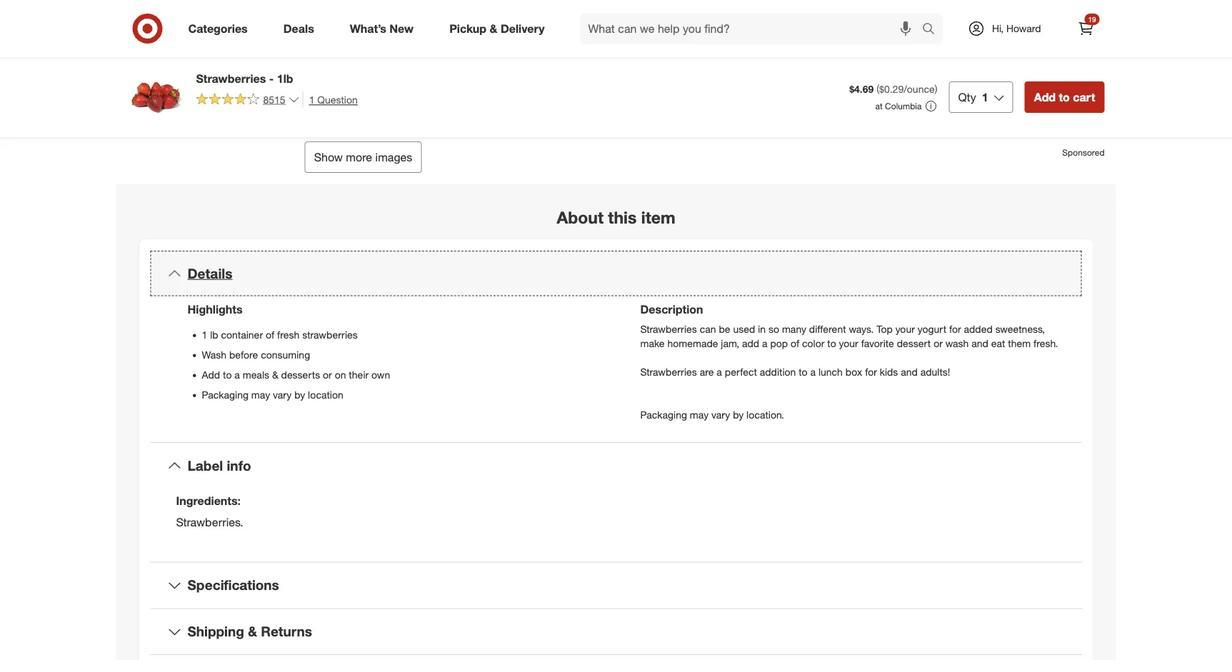 Task type: describe. For each thing, give the bounding box(es) containing it.
hi, howard
[[992, 22, 1041, 35]]

wash
[[202, 349, 226, 361]]

pickup
[[449, 21, 487, 35]]

search button
[[916, 13, 950, 47]]

box
[[846, 366, 863, 378]]

add item button
[[1044, 52, 1105, 74]]

strawberries
[[302, 329, 358, 341]]

to inside strawberries can be used in so many different ways. top your yogurt for added sweetness, make homemade jam, add a pop of color to your favorite dessert or wash and eat them fresh.
[[827, 337, 836, 350]]

add
[[742, 337, 759, 350]]

be
[[719, 323, 730, 335]]

more
[[346, 150, 372, 164]]

a inside strawberries can be used in so many different ways. top your yogurt for added sweetness, make homemade jam, add a pop of color to your favorite dessert or wash and eat them fresh.
[[762, 337, 768, 350]]

delivery
[[501, 21, 545, 35]]

pickup & delivery
[[449, 21, 545, 35]]

0 horizontal spatial or
[[323, 369, 332, 381]]

1 lb container of fresh strawberries
[[202, 329, 358, 341]]

at columbia
[[876, 101, 922, 111]]

show more images
[[314, 150, 412, 164]]

details
[[188, 265, 232, 281]]

19 link
[[1071, 13, 1102, 44]]

dessert
[[897, 337, 931, 350]]

wash before consuming
[[202, 349, 310, 361]]

show
[[314, 150, 343, 164]]

may for location.
[[690, 408, 709, 421]]

ways.
[[849, 323, 874, 335]]

yogurt
[[918, 323, 947, 335]]

add to a meals & desserts or on their own
[[202, 369, 390, 381]]

label info
[[188, 457, 251, 474]]

0 horizontal spatial for
[[702, 56, 715, 70]]

qty 1
[[958, 90, 989, 104]]

1 vertical spatial &
[[272, 369, 278, 381]]

strawberries can be used in so many different ways. top your yogurt for added sweetness, make homemade jam, add a pop of color to your favorite dessert or wash and eat them fresh.
[[640, 323, 1058, 350]]

1 vertical spatial item
[[641, 207, 676, 227]]

(
[[877, 83, 879, 95]]

before
[[229, 349, 258, 361]]

make
[[640, 337, 665, 350]]

strawberries - 1lb, 6 of 13 image
[[369, 0, 599, 130]]

this
[[608, 207, 637, 227]]

or inside strawberries can be used in so many different ways. top your yogurt for added sweetness, make homemade jam, add a pop of color to your favorite dessert or wash and eat them fresh.
[[934, 337, 943, 350]]

categories link
[[176, 13, 266, 44]]

strawberries for strawberries can be used in so many different ways. top your yogurt for added sweetness, make homemade jam, add a pop of color to your favorite dessert or wash and eat them fresh.
[[640, 323, 697, 335]]

returns
[[261, 623, 312, 640]]

in
[[758, 323, 766, 335]]

kids
[[880, 366, 898, 378]]

ingredients:
[[176, 494, 241, 508]]

desserts
[[281, 369, 320, 381]]

1lb
[[277, 71, 293, 85]]

strawberries for strawberries - 1lb
[[196, 71, 266, 85]]

location
[[308, 388, 343, 401]]

perfect
[[725, 366, 757, 378]]

$0.29
[[879, 83, 904, 95]]

1 question link
[[303, 91, 358, 108]]

strawberries for strawberries are a perfect addition to a lunch box for kids and adults!
[[640, 366, 697, 378]]

cart for the left "add to cart" button
[[851, 12, 873, 25]]

jam,
[[721, 337, 739, 350]]

container
[[221, 329, 263, 341]]

can
[[700, 323, 716, 335]]

image gallery element
[[128, 0, 599, 173]]

add item
[[1064, 58, 1098, 68]]

sponsored
[[1063, 147, 1105, 158]]

8515 link
[[196, 91, 300, 109]]

packaging for packaging may vary by location
[[202, 388, 249, 401]]

& for returns
[[248, 623, 257, 640]]

a right are at the right bottom
[[717, 366, 722, 378]]

of inside strawberries can be used in so many different ways. top your yogurt for added sweetness, make homemade jam, add a pop of color to your favorite dessert or wash and eat them fresh.
[[791, 337, 800, 350]]

highlights
[[188, 302, 243, 316]]

registries
[[719, 56, 766, 70]]

fresh.
[[1034, 337, 1058, 350]]

label info button
[[150, 443, 1082, 488]]

strawberries - 1lb
[[196, 71, 293, 85]]

show more images button
[[305, 142, 422, 173]]

strawberries are a perfect addition to a lunch box for kids and adults!
[[640, 366, 950, 378]]

$4.69
[[850, 83, 874, 95]]

and inside strawberries can be used in so many different ways. top your yogurt for added sweetness, make homemade jam, add a pop of color to your favorite dessert or wash and eat them fresh.
[[972, 337, 989, 350]]

1 question
[[309, 93, 358, 106]]

1 vertical spatial your
[[839, 337, 859, 350]]

fresh
[[277, 329, 300, 341]]

what's new link
[[338, 13, 432, 44]]

what's
[[350, 21, 386, 35]]

0 horizontal spatial of
[[266, 329, 274, 341]]

may for location
[[251, 388, 270, 401]]

about this item
[[557, 207, 676, 227]]

used
[[733, 323, 755, 335]]

packaging may vary by location.
[[640, 408, 784, 421]]

question
[[317, 93, 358, 106]]



Task type: locate. For each thing, give the bounding box(es) containing it.
item right this
[[641, 207, 676, 227]]

What can we help you find? suggestions appear below search field
[[580, 13, 926, 44]]

cart up $4.69
[[851, 12, 873, 25]]

or left the on
[[323, 369, 332, 381]]

1 horizontal spatial add to cart button
[[1025, 81, 1105, 113]]

categories
[[188, 21, 248, 35]]

item inside button
[[1082, 58, 1098, 68]]

-
[[269, 71, 274, 85]]

1 horizontal spatial 1
[[309, 93, 315, 106]]

howard
[[1007, 22, 1041, 35]]

for up wash
[[949, 323, 961, 335]]

1 vertical spatial add to cart
[[1034, 90, 1096, 104]]

strawberries - 1lb, 5 of 13 image
[[128, 0, 358, 130]]

0 horizontal spatial add to cart button
[[709, 3, 976, 34]]

for
[[702, 56, 715, 70], [949, 323, 961, 335], [865, 366, 877, 378]]

1 left question
[[309, 93, 315, 106]]

0 vertical spatial strawberries
[[196, 71, 266, 85]]

1 vertical spatial for
[[949, 323, 961, 335]]

their
[[349, 369, 369, 381]]

images
[[375, 150, 412, 164]]

pop
[[770, 337, 788, 350]]

and right 'kids'
[[901, 366, 918, 378]]

1 horizontal spatial add to cart
[[1034, 90, 1096, 104]]

for right eligible
[[702, 56, 715, 70]]

qty
[[958, 90, 976, 104]]

0 horizontal spatial cart
[[851, 12, 873, 25]]

0 horizontal spatial item
[[641, 207, 676, 227]]

a right add
[[762, 337, 768, 350]]

packaging
[[202, 388, 249, 401], [640, 408, 687, 421]]

new
[[390, 21, 414, 35]]

1 vertical spatial add to cart button
[[1025, 81, 1105, 113]]

them
[[1008, 337, 1031, 350]]

1 vertical spatial or
[[323, 369, 332, 381]]

what's new
[[350, 21, 414, 35]]

& left returns
[[248, 623, 257, 640]]

strawberries.
[[176, 515, 243, 529]]

pickup & delivery link
[[437, 13, 563, 44]]

strawberries down make
[[640, 366, 697, 378]]

image of strawberries - 1lb image
[[128, 69, 185, 126]]

shipping & returns button
[[150, 609, 1082, 655]]

0 horizontal spatial add to cart
[[812, 12, 873, 25]]

location.
[[747, 408, 784, 421]]

0 vertical spatial by
[[294, 388, 305, 401]]

& inside shipping & returns dropdown button
[[248, 623, 257, 640]]

may down meals
[[251, 388, 270, 401]]

1 left "lb"
[[202, 329, 207, 341]]

eligible
[[662, 56, 699, 70]]

your
[[896, 323, 915, 335], [839, 337, 859, 350]]

1 vertical spatial vary
[[712, 408, 730, 421]]

sweetness,
[[996, 323, 1045, 335]]

1 horizontal spatial vary
[[712, 408, 730, 421]]

strawberries up 8515 'link'
[[196, 71, 266, 85]]

by left location. at the bottom
[[733, 408, 744, 421]]

search
[[916, 23, 950, 37]]

or down yogurt
[[934, 337, 943, 350]]

&
[[490, 21, 498, 35], [272, 369, 278, 381], [248, 623, 257, 640]]

and down added
[[972, 337, 989, 350]]

& for delivery
[[490, 21, 498, 35]]

$4.69 ( $0.29 /ounce )
[[850, 83, 938, 95]]

columbia
[[885, 101, 922, 111]]

0 horizontal spatial packaging
[[202, 388, 249, 401]]

0 horizontal spatial 1
[[202, 329, 207, 341]]

1 horizontal spatial may
[[690, 408, 709, 421]]

packaging down meals
[[202, 388, 249, 401]]

eat
[[991, 337, 1005, 350]]

on
[[335, 369, 346, 381]]

1 for 1 question
[[309, 93, 315, 106]]

meals
[[243, 369, 269, 381]]

0 horizontal spatial by
[[294, 388, 305, 401]]

about
[[557, 207, 604, 227]]

add to cart
[[812, 12, 873, 25], [1034, 90, 1096, 104]]

1 horizontal spatial packaging
[[640, 408, 687, 421]]

0 vertical spatial add to cart
[[812, 12, 873, 25]]

cart down add item
[[1073, 90, 1096, 104]]

2 horizontal spatial 1
[[982, 90, 989, 104]]

0 horizontal spatial &
[[248, 623, 257, 640]]

0 vertical spatial add to cart button
[[709, 3, 976, 34]]

1 horizontal spatial or
[[934, 337, 943, 350]]

item
[[1082, 58, 1098, 68], [641, 207, 676, 227]]

and
[[972, 337, 989, 350], [901, 366, 918, 378]]

1 horizontal spatial your
[[896, 323, 915, 335]]

1 vertical spatial strawberries
[[640, 323, 697, 335]]

for inside strawberries can be used in so many different ways. top your yogurt for added sweetness, make homemade jam, add a pop of color to your favorite dessert or wash and eat them fresh.
[[949, 323, 961, 335]]

deals
[[283, 21, 314, 35]]

2 vertical spatial &
[[248, 623, 257, 640]]

1 horizontal spatial item
[[1082, 58, 1098, 68]]

color
[[802, 337, 825, 350]]

0 vertical spatial for
[[702, 56, 715, 70]]

1 horizontal spatial &
[[272, 369, 278, 381]]

consuming
[[261, 349, 310, 361]]

of left fresh
[[266, 329, 274, 341]]

8515
[[263, 93, 286, 106]]

1 vertical spatial cart
[[1073, 90, 1096, 104]]

0 vertical spatial your
[[896, 323, 915, 335]]

vary left location. at the bottom
[[712, 408, 730, 421]]

strawberries down the description
[[640, 323, 697, 335]]

& right meals
[[272, 369, 278, 381]]

a left the lunch
[[811, 366, 816, 378]]

0 vertical spatial &
[[490, 21, 498, 35]]

by for location
[[294, 388, 305, 401]]

your up dessert
[[896, 323, 915, 335]]

of
[[266, 329, 274, 341], [791, 337, 800, 350]]

vary for location
[[273, 388, 292, 401]]

description
[[640, 302, 703, 316]]

vary for location.
[[712, 408, 730, 421]]

adults!
[[921, 366, 950, 378]]

2 horizontal spatial &
[[490, 21, 498, 35]]

1
[[982, 90, 989, 104], [309, 93, 315, 106], [202, 329, 207, 341]]

0 vertical spatial may
[[251, 388, 270, 401]]

1 horizontal spatial of
[[791, 337, 800, 350]]

different
[[809, 323, 846, 335]]

add to cart button
[[709, 3, 976, 34], [1025, 81, 1105, 113]]

cart for bottom "add to cart" button
[[1073, 90, 1096, 104]]

by down desserts
[[294, 388, 305, 401]]

1 vertical spatial packaging
[[640, 408, 687, 421]]

homemade
[[668, 337, 718, 350]]

& right the pickup
[[490, 21, 498, 35]]

are
[[700, 366, 714, 378]]

0 vertical spatial item
[[1082, 58, 1098, 68]]

shipping
[[188, 623, 244, 640]]

shipping & returns
[[188, 623, 312, 640]]

2 vertical spatial strawberries
[[640, 366, 697, 378]]

top
[[877, 323, 893, 335]]

2 vertical spatial for
[[865, 366, 877, 378]]

0 vertical spatial cart
[[851, 12, 873, 25]]

hi,
[[992, 22, 1004, 35]]

& inside pickup & delivery link
[[490, 21, 498, 35]]

so
[[769, 323, 779, 335]]

1 right qty
[[982, 90, 989, 104]]

addition
[[760, 366, 796, 378]]

eligible for registries
[[662, 56, 766, 70]]

for right box
[[865, 366, 877, 378]]

label
[[188, 457, 223, 474]]

packaging for packaging may vary by location.
[[640, 408, 687, 421]]

many
[[782, 323, 807, 335]]

strawberries inside strawberries can be used in so many different ways. top your yogurt for added sweetness, make homemade jam, add a pop of color to your favorite dessert or wash and eat them fresh.
[[640, 323, 697, 335]]

by
[[294, 388, 305, 401], [733, 408, 744, 421]]

0 vertical spatial packaging
[[202, 388, 249, 401]]

add to cart for the left "add to cart" button
[[812, 12, 873, 25]]

1 vertical spatial and
[[901, 366, 918, 378]]

packaging may vary by location
[[202, 388, 343, 401]]

wash
[[946, 337, 969, 350]]

0 vertical spatial or
[[934, 337, 943, 350]]

specifications
[[188, 577, 279, 593]]

info
[[227, 457, 251, 474]]

by for location.
[[733, 408, 744, 421]]

specifications button
[[150, 563, 1082, 608]]

0 horizontal spatial your
[[839, 337, 859, 350]]

packaging up label info dropdown button
[[640, 408, 687, 421]]

of down "many" on the right
[[791, 337, 800, 350]]

0 horizontal spatial may
[[251, 388, 270, 401]]

/ounce
[[904, 83, 935, 95]]

2 horizontal spatial for
[[949, 323, 961, 335]]

0 horizontal spatial vary
[[273, 388, 292, 401]]

1 horizontal spatial for
[[865, 366, 877, 378]]

your down ways.
[[839, 337, 859, 350]]

0 vertical spatial and
[[972, 337, 989, 350]]

vary down add to a meals & desserts or on their own
[[273, 388, 292, 401]]

1 for 1 lb container of fresh strawberries
[[202, 329, 207, 341]]

1 horizontal spatial and
[[972, 337, 989, 350]]

cart
[[851, 12, 873, 25], [1073, 90, 1096, 104]]

may down are at the right bottom
[[690, 408, 709, 421]]

details button
[[150, 251, 1082, 296]]

1 horizontal spatial by
[[733, 408, 744, 421]]

1 vertical spatial may
[[690, 408, 709, 421]]

1 vertical spatial by
[[733, 408, 744, 421]]

vary
[[273, 388, 292, 401], [712, 408, 730, 421]]

ingredients: strawberries.
[[176, 494, 243, 529]]

0 horizontal spatial and
[[901, 366, 918, 378]]

add to cart for bottom "add to cart" button
[[1034, 90, 1096, 104]]

a left meals
[[235, 369, 240, 381]]

item down 19 link
[[1082, 58, 1098, 68]]

)
[[935, 83, 938, 95]]

0 vertical spatial vary
[[273, 388, 292, 401]]

1 horizontal spatial cart
[[1073, 90, 1096, 104]]



Task type: vqa. For each thing, say whether or not it's contained in the screenshot.
'Score incredible Black Friday Deals now Save on top gifts & find new deals each week. Start saving'
no



